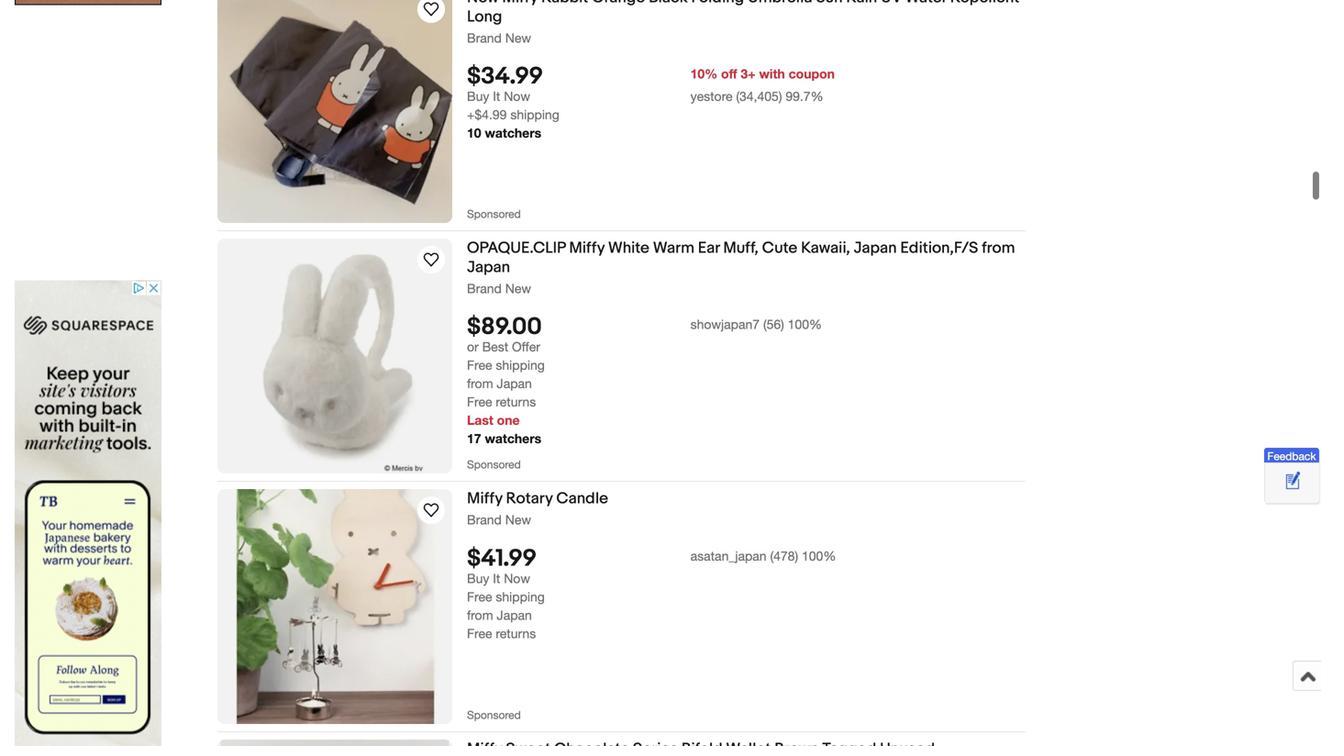 Task type: locate. For each thing, give the bounding box(es) containing it.
opaque.clip miffy white warm ear muff, cute kawaii, japan edition,f/s from japan link
[[467, 239, 1026, 280]]

it inside 10% off 3+ with coupon buy it now
[[493, 89, 500, 104]]

1 it from the top
[[493, 89, 500, 104]]

japan right watch opaque.clip miffy white warm ear muff, cute kawaii, japan edition,f/s from japan 'icon'
[[467, 258, 510, 277]]

watch new miffy rabbit orange black folding umbrella sun rain uv water repellent long image
[[420, 0, 442, 20]]

japan inside showjapan7 (56) 100% or best offer free shipping from japan free returns last one 17 watchers
[[497, 376, 532, 391]]

miffy inside miffy rotary candle brand new
[[467, 489, 503, 509]]

from for showjapan7 (56) 100% or best offer free shipping from japan free returns last one 17 watchers
[[467, 376, 493, 391]]

(56)
[[763, 317, 784, 332]]

brand inside opaque.clip miffy white warm ear muff, cute kawaii, japan edition,f/s from japan brand new
[[467, 281, 502, 296]]

brand inside miffy rotary candle brand new
[[467, 512, 502, 527]]

new inside miffy rotary candle brand new
[[505, 512, 531, 527]]

0 vertical spatial shipping
[[511, 107, 560, 122]]

2 vertical spatial miffy
[[467, 489, 503, 509]]

shipping
[[511, 107, 560, 122], [496, 358, 545, 373], [496, 589, 545, 604]]

100% for showjapan7 (56) 100% or best offer free shipping from japan free returns last one 17 watchers
[[788, 317, 822, 332]]

buy
[[467, 89, 489, 104], [467, 571, 489, 586]]

now up +$4.99
[[504, 89, 530, 104]]

1 vertical spatial brand
[[467, 281, 502, 296]]

one
[[497, 413, 520, 428]]

returns for now
[[496, 626, 536, 641]]

1 vertical spatial 100%
[[802, 548, 836, 563]]

muff,
[[723, 239, 759, 258]]

with
[[759, 66, 785, 81]]

miffy sweet chocolate series bifold wallet brown tagged unused image
[[221, 740, 449, 746]]

1 returns from the top
[[496, 394, 536, 409]]

shipping right +$4.99
[[511, 107, 560, 122]]

100% inside showjapan7 (56) 100% or best offer free shipping from japan free returns last one 17 watchers
[[788, 317, 822, 332]]

1 vertical spatial miffy
[[569, 239, 605, 258]]

2 vertical spatial shipping
[[496, 589, 545, 604]]

new miffy rabbit orange black folding umbrella sun rain uv water repellent long heading
[[467, 0, 1020, 27]]

0 vertical spatial from
[[982, 239, 1015, 258]]

0 vertical spatial watchers
[[485, 125, 542, 141]]

2 brand from the top
[[467, 281, 502, 296]]

long
[[467, 7, 502, 27]]

1 vertical spatial advertisement region
[[15, 280, 162, 746]]

1 vertical spatial returns
[[496, 626, 536, 641]]

2 watchers from the top
[[485, 431, 542, 446]]

0 vertical spatial now
[[504, 89, 530, 104]]

yestore
[[691, 89, 733, 104]]

100%
[[788, 317, 822, 332], [802, 548, 836, 563]]

brand down long
[[467, 30, 502, 45]]

japan up one
[[497, 376, 532, 391]]

100% right (56)
[[788, 317, 822, 332]]

brand up $89.00 on the top
[[467, 281, 502, 296]]

brand inside new miffy rabbit orange black folding umbrella sun rain uv water repellent long brand new
[[467, 30, 502, 45]]

shipping inside showjapan7 (56) 100% or best offer free shipping from japan free returns last one 17 watchers
[[496, 358, 545, 373]]

from down $41.99
[[467, 607, 493, 623]]

0 vertical spatial returns
[[496, 394, 536, 409]]

shipping down $41.99
[[496, 589, 545, 604]]

from
[[982, 239, 1015, 258], [467, 376, 493, 391], [467, 607, 493, 623]]

1 vertical spatial buy
[[467, 571, 489, 586]]

100% inside asatan_japan (478) 100% buy it now free shipping from japan free returns
[[802, 548, 836, 563]]

99.7%
[[786, 89, 824, 104]]

10% off 3+ with coupon buy it now
[[467, 66, 835, 104]]

brand
[[467, 30, 502, 45], [467, 281, 502, 296], [467, 512, 502, 527]]

shipping inside asatan_japan (478) 100% buy it now free shipping from japan free returns
[[496, 589, 545, 604]]

returns inside showjapan7 (56) 100% or best offer free shipping from japan free returns last one 17 watchers
[[496, 394, 536, 409]]

now down miffy rotary candle brand new
[[504, 571, 530, 586]]

1 vertical spatial it
[[493, 571, 500, 586]]

1 vertical spatial from
[[467, 376, 493, 391]]

heading
[[467, 740, 935, 746]]

showjapan7
[[691, 317, 760, 332]]

miffy
[[502, 0, 538, 7], [569, 239, 605, 258], [467, 489, 503, 509]]

2 vertical spatial from
[[467, 607, 493, 623]]

now
[[504, 89, 530, 104], [504, 571, 530, 586]]

miffy inside new miffy rabbit orange black folding umbrella sun rain uv water repellent long brand new
[[502, 0, 538, 7]]

new
[[467, 0, 499, 7], [505, 30, 531, 45], [505, 281, 531, 296], [505, 512, 531, 527]]

$41.99
[[467, 545, 537, 573]]

1 vertical spatial watchers
[[485, 431, 542, 446]]

new right watch new miffy rabbit orange black folding umbrella sun rain uv water repellent long image
[[467, 0, 499, 7]]

0 vertical spatial buy
[[467, 89, 489, 104]]

watchers down one
[[485, 431, 542, 446]]

new down the opaque.clip
[[505, 281, 531, 296]]

2 it from the top
[[493, 571, 500, 586]]

watchers down +$4.99
[[485, 125, 542, 141]]

from inside showjapan7 (56) 100% or best offer free shipping from japan free returns last one 17 watchers
[[467, 376, 493, 391]]

100% right (478)
[[802, 548, 836, 563]]

it up +$4.99
[[493, 89, 500, 104]]

returns down $41.99
[[496, 626, 536, 641]]

asatan_japan (478) 100% buy it now free shipping from japan free returns
[[467, 548, 836, 641]]

off
[[721, 66, 737, 81]]

1 vertical spatial now
[[504, 571, 530, 586]]

0 vertical spatial advertisement region
[[15, 0, 162, 5]]

0 vertical spatial it
[[493, 89, 500, 104]]

brand up $41.99
[[467, 512, 502, 527]]

returns
[[496, 394, 536, 409], [496, 626, 536, 641]]

returns inside asatan_japan (478) 100% buy it now free shipping from japan free returns
[[496, 626, 536, 641]]

black
[[649, 0, 688, 7]]

2 free from the top
[[467, 394, 492, 409]]

2 returns from the top
[[496, 626, 536, 641]]

new miffy rabbit orange black folding umbrella sun rain uv water repellent long link
[[467, 0, 1026, 30]]

1 advertisement region from the top
[[15, 0, 162, 5]]

last
[[467, 413, 494, 428]]

asatan_japan
[[691, 548, 767, 563]]

cute
[[762, 239, 798, 258]]

japan down $41.99
[[497, 607, 532, 623]]

new down 'rotary'
[[505, 512, 531, 527]]

rain
[[846, 0, 877, 7]]

from up the last
[[467, 376, 493, 391]]

0 vertical spatial miffy
[[502, 0, 538, 7]]

2 advertisement region from the top
[[15, 280, 162, 746]]

miffy left white
[[569, 239, 605, 258]]

it
[[493, 89, 500, 104], [493, 571, 500, 586]]

miffy inside opaque.clip miffy white warm ear muff, cute kawaii, japan edition,f/s from japan brand new
[[569, 239, 605, 258]]

miffy left 'rotary'
[[467, 489, 503, 509]]

2 now from the top
[[504, 571, 530, 586]]

rabbit
[[541, 0, 588, 7]]

from inside asatan_japan (478) 100% buy it now free shipping from japan free returns
[[467, 607, 493, 623]]

returns up one
[[496, 394, 536, 409]]

miffy left rabbit
[[502, 0, 538, 7]]

1 buy from the top
[[467, 89, 489, 104]]

watchers inside showjapan7 (56) 100% or best offer free shipping from japan free returns last one 17 watchers
[[485, 431, 542, 446]]

shipping for showjapan7 (56) 100% or best offer free shipping from japan free returns last one 17 watchers
[[496, 358, 545, 373]]

kawaii,
[[801, 239, 850, 258]]

miffy for $89.00
[[569, 239, 605, 258]]

watch miffy rotary candle image
[[420, 499, 442, 521]]

0 vertical spatial 100%
[[788, 317, 822, 332]]

orange
[[592, 0, 645, 7]]

watch opaque.clip miffy white warm ear muff, cute kawaii, japan edition,f/s from japan image
[[420, 249, 442, 271]]

1 brand from the top
[[467, 30, 502, 45]]

watchers
[[485, 125, 542, 141], [485, 431, 542, 446]]

ear
[[698, 239, 720, 258]]

edition,f/s
[[901, 239, 979, 258]]

0 vertical spatial brand
[[467, 30, 502, 45]]

shipping down offer
[[496, 358, 545, 373]]

shipping for asatan_japan (478) 100% buy it now free shipping from japan free returns
[[496, 589, 545, 604]]

japan
[[854, 239, 897, 258], [467, 258, 510, 277], [497, 376, 532, 391], [497, 607, 532, 623]]

2 buy from the top
[[467, 571, 489, 586]]

3 brand from the top
[[467, 512, 502, 527]]

1 now from the top
[[504, 89, 530, 104]]

2 vertical spatial brand
[[467, 512, 502, 527]]

advertisement region
[[15, 0, 162, 5], [15, 280, 162, 746]]

free
[[467, 358, 492, 373], [467, 394, 492, 409], [467, 589, 492, 604], [467, 626, 492, 641]]

1 watchers from the top
[[485, 125, 542, 141]]

1 vertical spatial shipping
[[496, 358, 545, 373]]

it down miffy rotary candle brand new
[[493, 571, 500, 586]]

from right edition,f/s
[[982, 239, 1015, 258]]



Task type: vqa. For each thing, say whether or not it's contained in the screenshot.
4th Free from the top of the page
yes



Task type: describe. For each thing, give the bounding box(es) containing it.
water
[[905, 0, 947, 7]]

offer
[[512, 339, 540, 354]]

japan inside asatan_japan (478) 100% buy it now free shipping from japan free returns
[[497, 607, 532, 623]]

now inside 10% off 3+ with coupon buy it now
[[504, 89, 530, 104]]

umbrella
[[748, 0, 813, 7]]

$34.99
[[467, 63, 543, 91]]

coupon
[[789, 66, 835, 81]]

3+
[[741, 66, 756, 81]]

100% for asatan_japan (478) 100% buy it now free shipping from japan free returns
[[802, 548, 836, 563]]

new miffy rabbit orange black folding umbrella sun rain uv water repellent long brand new
[[467, 0, 1020, 45]]

yestore (34,405) 99.7% +$4.99 shipping 10 watchers
[[467, 89, 824, 141]]

new inside opaque.clip miffy white warm ear muff, cute kawaii, japan edition,f/s from japan brand new
[[505, 281, 531, 296]]

new miffy rabbit orange black folding umbrella sun rain uv water repellent long image
[[218, 0, 452, 223]]

candle
[[556, 489, 608, 509]]

showjapan7 (56) 100% or best offer free shipping from japan free returns last one 17 watchers
[[467, 317, 822, 446]]

opaque.clip
[[467, 239, 566, 258]]

4 free from the top
[[467, 626, 492, 641]]

(478)
[[770, 548, 798, 563]]

miffy for $34.99
[[502, 0, 538, 7]]

watchers inside yestore (34,405) 99.7% +$4.99 shipping 10 watchers
[[485, 125, 542, 141]]

returns for offer
[[496, 394, 536, 409]]

+$4.99
[[467, 107, 507, 122]]

now inside asatan_japan (478) 100% buy it now free shipping from japan free returns
[[504, 571, 530, 586]]

17
[[467, 431, 481, 446]]

10%
[[691, 66, 718, 81]]

buy inside 10% off 3+ with coupon buy it now
[[467, 89, 489, 104]]

it inside asatan_japan (478) 100% buy it now free shipping from japan free returns
[[493, 571, 500, 586]]

feedback
[[1268, 450, 1317, 462]]

or
[[467, 339, 479, 354]]

sun
[[816, 0, 843, 7]]

opaque.clip miffy white warm ear muff, cute kawaii, japan edition,f/s from japan image
[[237, 239, 433, 474]]

japan right kawaii,
[[854, 239, 897, 258]]

rotary
[[506, 489, 553, 509]]

folding
[[692, 0, 744, 7]]

miffy rotary candle link
[[467, 489, 1026, 512]]

warm
[[653, 239, 695, 258]]

uv
[[881, 0, 902, 7]]

from inside opaque.clip miffy white warm ear muff, cute kawaii, japan edition,f/s from japan brand new
[[982, 239, 1015, 258]]

white
[[608, 239, 650, 258]]

from for asatan_japan (478) 100% buy it now free shipping from japan free returns
[[467, 607, 493, 623]]

opaque.clip miffy white warm ear muff, cute kawaii, japan edition,f/s from japan brand new
[[467, 239, 1015, 296]]

repellent
[[951, 0, 1020, 7]]

miffy rotary candle image
[[218, 489, 452, 724]]

miffy rotary candle brand new
[[467, 489, 608, 527]]

10
[[467, 125, 481, 141]]

1 free from the top
[[467, 358, 492, 373]]

best
[[482, 339, 509, 354]]

$89.00
[[467, 313, 542, 342]]

shipping inside yestore (34,405) 99.7% +$4.99 shipping 10 watchers
[[511, 107, 560, 122]]

opaque.clip miffy white warm ear muff, cute kawaii, japan edition,f/s from japan heading
[[467, 239, 1015, 277]]

miffy rotary candle heading
[[467, 489, 608, 509]]

3 free from the top
[[467, 589, 492, 604]]

(34,405)
[[736, 89, 782, 104]]

buy inside asatan_japan (478) 100% buy it now free shipping from japan free returns
[[467, 571, 489, 586]]

new up $34.99
[[505, 30, 531, 45]]



